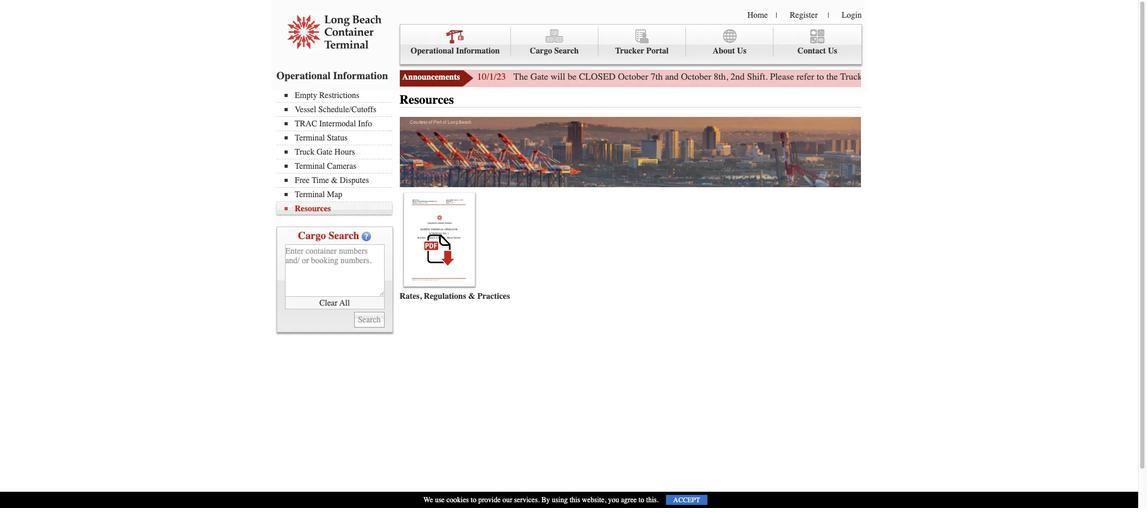 Task type: vqa. For each thing, say whether or not it's contained in the screenshot.
the is inside transportation worker identification credential (twic) program long beach container terminal is an active member of the transportation worker identification credential (twic) program. the twic program will improve security by establishing a system-wide common credential, used across all transportation modes, for all personnel requiring unescorted physical and/or logical access to secure areas of the transportation system. the twic program will:
no



Task type: describe. For each thing, give the bounding box(es) containing it.
accept
[[674, 496, 701, 504]]

7th
[[651, 71, 663, 82]]

menu bar containing operational information
[[400, 24, 862, 64]]

time
[[312, 176, 329, 185]]

operational information link
[[400, 27, 511, 57]]

search inside menu bar
[[555, 46, 579, 56]]

cameras
[[327, 162, 357, 171]]

vessel
[[295, 105, 316, 114]]

2 terminal from the top
[[295, 162, 325, 171]]

1 horizontal spatial truck
[[841, 71, 863, 82]]

register
[[790, 10, 818, 20]]

us for contact us
[[829, 46, 838, 56]]

be
[[568, 71, 577, 82]]

cargo search inside menu bar
[[530, 46, 579, 56]]

1 vertical spatial cargo search
[[298, 230, 359, 242]]

2 october from the left
[[681, 71, 712, 82]]

2 the from the left
[[1049, 71, 1060, 82]]

cargo search link
[[511, 27, 599, 57]]

0 vertical spatial hours
[[885, 71, 908, 82]]

page
[[929, 71, 947, 82]]

cargo inside menu bar
[[530, 46, 553, 56]]

free
[[295, 176, 310, 185]]

shift.
[[748, 71, 768, 82]]

1 for from the left
[[949, 71, 960, 82]]

about
[[713, 46, 735, 56]]

0 vertical spatial resources
[[400, 92, 454, 107]]

login link
[[842, 10, 862, 20]]

use
[[435, 496, 445, 504]]

& inside empty restrictions vessel schedule/cutoffs trac intermodal info terminal status truck gate hours terminal cameras free time & disputes terminal map resources
[[331, 176, 338, 185]]

2 horizontal spatial to
[[817, 71, 825, 82]]

clear
[[320, 298, 338, 308]]

trucker portal link
[[599, 27, 686, 57]]

provide
[[479, 496, 501, 504]]

accept button
[[666, 495, 708, 505]]

gate inside empty restrictions vessel schedule/cutoffs trac intermodal info terminal status truck gate hours terminal cameras free time & disputes terminal map resources
[[317, 147, 333, 157]]

about us
[[713, 46, 747, 56]]

login
[[842, 10, 862, 20]]

empty
[[295, 91, 317, 100]]

vessel schedule/cutoffs link
[[284, 105, 392, 114]]

contact us
[[798, 46, 838, 56]]

rates, regulations & practices link
[[400, 291, 510, 301]]

information inside operational information link
[[456, 46, 500, 56]]

0 horizontal spatial to
[[471, 496, 477, 504]]

all
[[340, 298, 350, 308]]

schedule/cutoffs
[[318, 105, 377, 114]]

clear all
[[320, 298, 350, 308]]

we use cookies to provide our services. by using this website, you agree to this.
[[424, 496, 659, 504]]

this
[[570, 496, 581, 504]]

further
[[962, 71, 988, 82]]

1 terminal from the top
[[295, 133, 325, 143]]

menu bar containing empty restrictions
[[277, 90, 397, 216]]

and
[[665, 71, 679, 82]]

announcements
[[402, 72, 460, 82]]

web
[[911, 71, 927, 82]]

map
[[327, 190, 343, 199]]

resources link
[[284, 204, 392, 213]]

regulations
[[424, 291, 466, 301]]

1 horizontal spatial &
[[469, 291, 476, 301]]

us for about us
[[738, 46, 747, 56]]



Task type: locate. For each thing, give the bounding box(es) containing it.
hours inside empty restrictions vessel schedule/cutoffs trac intermodal info terminal status truck gate hours terminal cameras free time & disputes terminal map resources
[[335, 147, 355, 157]]

resources
[[400, 92, 454, 107], [295, 204, 331, 213]]

1 horizontal spatial us
[[829, 46, 838, 56]]

0 vertical spatial terminal
[[295, 133, 325, 143]]

1 | from the left
[[776, 11, 778, 20]]

0 horizontal spatial for
[[949, 71, 960, 82]]

hours left web
[[885, 71, 908, 82]]

0 horizontal spatial truck
[[295, 147, 315, 157]]

0 horizontal spatial cargo
[[298, 230, 326, 242]]

cargo up will
[[530, 46, 553, 56]]

2 vertical spatial terminal
[[295, 190, 325, 199]]

home
[[748, 10, 768, 20]]

2 | from the left
[[828, 11, 830, 20]]

0 horizontal spatial operational information
[[277, 70, 388, 82]]

closed
[[579, 71, 616, 82]]

0 horizontal spatial information
[[333, 70, 388, 82]]

search up be
[[555, 46, 579, 56]]

| left login link
[[828, 11, 830, 20]]

terminal down the free
[[295, 190, 325, 199]]

us
[[738, 46, 747, 56], [829, 46, 838, 56]]

0 horizontal spatial october
[[618, 71, 649, 82]]

1 vertical spatial hours
[[335, 147, 355, 157]]

0 horizontal spatial |
[[776, 11, 778, 20]]

gate
[[990, 71, 1006, 82]]

for right page
[[949, 71, 960, 82]]

operational information up announcements
[[411, 46, 500, 56]]

0 horizontal spatial &
[[331, 176, 338, 185]]

gate down status
[[317, 147, 333, 157]]

services.
[[514, 496, 540, 504]]

terminal cameras link
[[284, 162, 392, 171]]

1 horizontal spatial |
[[828, 11, 830, 20]]

truck down trac
[[295, 147, 315, 157]]

trucker
[[616, 46, 645, 56]]

cargo search down 'resources' link
[[298, 230, 359, 242]]

1 vertical spatial search
[[329, 230, 359, 242]]

us right contact
[[829, 46, 838, 56]]

truck gate hours link
[[284, 147, 392, 157]]

0 vertical spatial operational
[[411, 46, 454, 56]]

cargo search
[[530, 46, 579, 56], [298, 230, 359, 242]]

| right home
[[776, 11, 778, 20]]

resources down announcements
[[400, 92, 454, 107]]

cargo down 'resources' link
[[298, 230, 326, 242]]

cargo
[[530, 46, 553, 56], [298, 230, 326, 242]]

2nd
[[731, 71, 745, 82]]

0 vertical spatial cargo search
[[530, 46, 579, 56]]

october left 7th
[[618, 71, 649, 82]]

& right time
[[331, 176, 338, 185]]

1 vertical spatial information
[[333, 70, 388, 82]]

resources down map
[[295, 204, 331, 213]]

to
[[817, 71, 825, 82], [471, 496, 477, 504], [639, 496, 645, 504]]

trucker portal
[[616, 46, 669, 56]]

terminal map link
[[284, 190, 392, 199]]

trac
[[295, 119, 317, 128]]

website,
[[582, 496, 607, 504]]

0 horizontal spatial resources
[[295, 204, 331, 213]]

the
[[514, 71, 528, 82]]

1 vertical spatial resources
[[295, 204, 331, 213]]

trac intermodal info link
[[284, 119, 392, 128]]

operational information up the empty restrictions link
[[277, 70, 388, 82]]

october right and
[[681, 71, 712, 82]]

our
[[503, 496, 513, 504]]

using
[[552, 496, 568, 504]]

1 horizontal spatial menu bar
[[400, 24, 862, 64]]

agree
[[621, 496, 637, 504]]

rates, regulations & practices
[[400, 291, 510, 301]]

to left this. on the bottom right of the page
[[639, 496, 645, 504]]

1 vertical spatial operational information
[[277, 70, 388, 82]]

1 vertical spatial cargo
[[298, 230, 326, 242]]

1 horizontal spatial the
[[1049, 71, 1060, 82]]

10/1/23 the gate will be closed october 7th and october 8th, 2nd shift. please refer to the truck gate hours web page for further gate details for the week.
[[477, 71, 1085, 82]]

0 horizontal spatial search
[[329, 230, 359, 242]]

truck
[[841, 71, 863, 82], [295, 147, 315, 157]]

operational inside operational information link
[[411, 46, 454, 56]]

1 horizontal spatial operational information
[[411, 46, 500, 56]]

0 vertical spatial cargo
[[530, 46, 553, 56]]

1 horizontal spatial cargo
[[530, 46, 553, 56]]

terminal down trac
[[295, 133, 325, 143]]

contact
[[798, 46, 826, 56]]

information up restrictions
[[333, 70, 388, 82]]

0 vertical spatial menu bar
[[400, 24, 862, 64]]

0 vertical spatial information
[[456, 46, 500, 56]]

|
[[776, 11, 778, 20], [828, 11, 830, 20]]

for
[[949, 71, 960, 82], [1036, 71, 1047, 82]]

0 horizontal spatial gate
[[317, 147, 333, 157]]

1 horizontal spatial resources
[[400, 92, 454, 107]]

1 vertical spatial menu bar
[[277, 90, 397, 216]]

None submit
[[354, 312, 385, 328]]

cookies
[[447, 496, 469, 504]]

empty restrictions vessel schedule/cutoffs trac intermodal info terminal status truck gate hours terminal cameras free time & disputes terminal map resources
[[295, 91, 377, 213]]

menu bar
[[400, 24, 862, 64], [277, 90, 397, 216]]

0 horizontal spatial operational
[[277, 70, 331, 82]]

information
[[456, 46, 500, 56], [333, 70, 388, 82]]

1 october from the left
[[618, 71, 649, 82]]

1 horizontal spatial cargo search
[[530, 46, 579, 56]]

0 horizontal spatial menu bar
[[277, 90, 397, 216]]

0 vertical spatial &
[[331, 176, 338, 185]]

operational
[[411, 46, 454, 56], [277, 70, 331, 82]]

1 horizontal spatial operational
[[411, 46, 454, 56]]

& left practices
[[469, 291, 476, 301]]

hours
[[885, 71, 908, 82], [335, 147, 355, 157]]

by
[[542, 496, 550, 504]]

to right refer
[[817, 71, 825, 82]]

free time & disputes link
[[284, 176, 392, 185]]

terminal status link
[[284, 133, 392, 143]]

cargo search up will
[[530, 46, 579, 56]]

0 horizontal spatial cargo search
[[298, 230, 359, 242]]

3 terminal from the top
[[295, 190, 325, 199]]

2 us from the left
[[829, 46, 838, 56]]

restrictions
[[319, 91, 360, 100]]

you
[[608, 496, 619, 504]]

will
[[551, 71, 566, 82]]

2 horizontal spatial gate
[[865, 71, 883, 82]]

gate right the the on the left
[[531, 71, 549, 82]]

0 vertical spatial truck
[[841, 71, 863, 82]]

1 vertical spatial truck
[[295, 147, 315, 157]]

0 horizontal spatial hours
[[335, 147, 355, 157]]

please
[[771, 71, 795, 82]]

2 for from the left
[[1036, 71, 1047, 82]]

1 horizontal spatial gate
[[531, 71, 549, 82]]

10/1/23
[[477, 71, 506, 82]]

truck inside empty restrictions vessel schedule/cutoffs trac intermodal info terminal status truck gate hours terminal cameras free time & disputes terminal map resources
[[295, 147, 315, 157]]

search down 'resources' link
[[329, 230, 359, 242]]

information up 10/1/23
[[456, 46, 500, 56]]

operational information
[[411, 46, 500, 56], [277, 70, 388, 82]]

the left 'week.'
[[1049, 71, 1060, 82]]

refer
[[797, 71, 815, 82]]

gate
[[531, 71, 549, 82], [865, 71, 883, 82], [317, 147, 333, 157]]

1 vertical spatial &
[[469, 291, 476, 301]]

clear all button
[[285, 297, 385, 309]]

disputes
[[340, 176, 369, 185]]

1 vertical spatial terminal
[[295, 162, 325, 171]]

8th,
[[714, 71, 729, 82]]

1 us from the left
[[738, 46, 747, 56]]

&
[[331, 176, 338, 185], [469, 291, 476, 301]]

practices
[[478, 291, 510, 301]]

1 vertical spatial operational
[[277, 70, 331, 82]]

1 horizontal spatial october
[[681, 71, 712, 82]]

1 the from the left
[[827, 71, 838, 82]]

0 horizontal spatial the
[[827, 71, 838, 82]]

intermodal
[[319, 119, 356, 128]]

0 horizontal spatial us
[[738, 46, 747, 56]]

search
[[555, 46, 579, 56], [329, 230, 359, 242]]

hours up cameras on the top left
[[335, 147, 355, 157]]

0 vertical spatial search
[[555, 46, 579, 56]]

status
[[327, 133, 348, 143]]

1 horizontal spatial for
[[1036, 71, 1047, 82]]

terminal
[[295, 133, 325, 143], [295, 162, 325, 171], [295, 190, 325, 199]]

resources inside empty restrictions vessel schedule/cutoffs trac intermodal info terminal status truck gate hours terminal cameras free time & disputes terminal map resources
[[295, 204, 331, 213]]

gate left web
[[865, 71, 883, 82]]

about us link
[[686, 27, 774, 57]]

1 horizontal spatial hours
[[885, 71, 908, 82]]

operational up announcements
[[411, 46, 454, 56]]

empty restrictions link
[[284, 91, 392, 100]]

terminal up the free
[[295, 162, 325, 171]]

1 horizontal spatial search
[[555, 46, 579, 56]]

home link
[[748, 10, 768, 20]]

portal
[[647, 46, 669, 56]]

us inside 'link'
[[738, 46, 747, 56]]

contact us link
[[774, 27, 862, 57]]

us right about
[[738, 46, 747, 56]]

operational up empty
[[277, 70, 331, 82]]

this.
[[647, 496, 659, 504]]

for right details on the right of the page
[[1036, 71, 1047, 82]]

to left provide
[[471, 496, 477, 504]]

details
[[1009, 71, 1033, 82]]

register link
[[790, 10, 818, 20]]

rates,
[[400, 291, 422, 301]]

1 horizontal spatial to
[[639, 496, 645, 504]]

week.
[[1063, 71, 1085, 82]]

1 horizontal spatial information
[[456, 46, 500, 56]]

Enter container numbers and/ or booking numbers.  text field
[[285, 244, 385, 297]]

info
[[358, 119, 372, 128]]

the right refer
[[827, 71, 838, 82]]

0 vertical spatial operational information
[[411, 46, 500, 56]]

truck right refer
[[841, 71, 863, 82]]

we
[[424, 496, 433, 504]]



